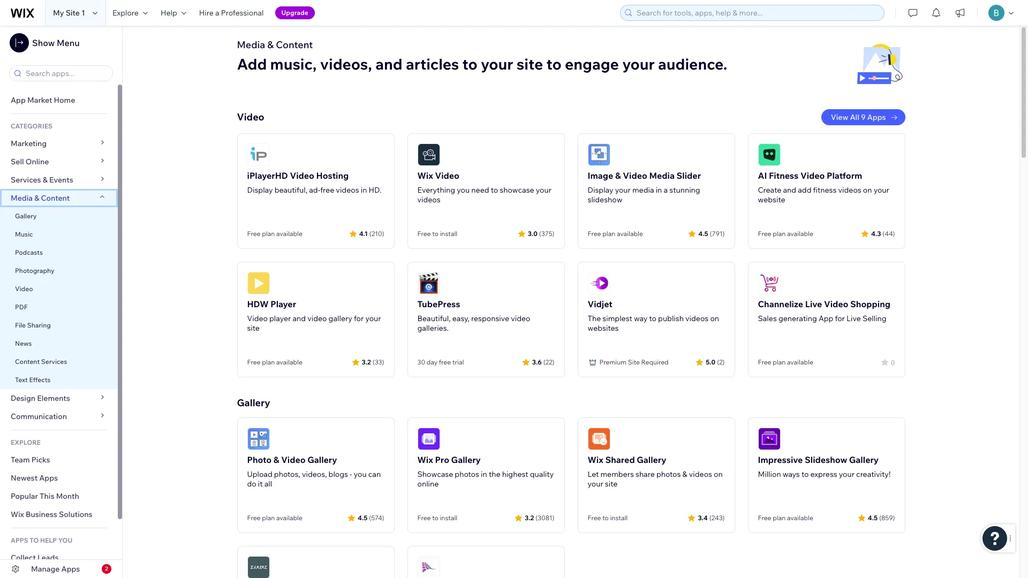 Task type: vqa. For each thing, say whether or not it's contained in the screenshot.


Task type: describe. For each thing, give the bounding box(es) containing it.
video inside tubepress beautiful, easy, responsive video galleries.
[[511, 314, 531, 324]]

in for video
[[656, 185, 663, 195]]

gallery inside gallery link
[[15, 212, 37, 220]]

newest apps
[[11, 474, 58, 483]]

wix shared gallery let members share photos & videos on your site
[[588, 455, 723, 489]]

responsive
[[472, 314, 510, 324]]

and inside the media & content add music, videos, and articles to your site to engage your audience.
[[376, 55, 403, 73]]

hire a professional
[[199, 8, 264, 18]]

to down the online
[[433, 514, 439, 522]]

ai fitness video platform logo image
[[759, 144, 781, 166]]

1
[[81, 8, 85, 18]]

video inside the sidebar element
[[15, 285, 33, 293]]

videos for wix shared gallery
[[690, 470, 713, 480]]

4.5 (574)
[[358, 514, 384, 522]]

4.3
[[872, 230, 882, 238]]

manage apps
[[31, 565, 80, 574]]

help button
[[154, 0, 193, 26]]

simplest
[[603, 314, 633, 324]]

plan for gallery
[[262, 514, 275, 522]]

apps to help you
[[11, 537, 72, 545]]

to down the members
[[603, 514, 609, 522]]

4.3 (44)
[[872, 230, 896, 238]]

shared
[[606, 455, 635, 466]]

gallery up photo & video gallery logo
[[237, 397, 270, 409]]

content for media & content
[[41, 193, 70, 203]]

videos, inside photo & video gallery upload photos, videos, blogs - you can do it all
[[302, 470, 327, 480]]

content inside content services link
[[15, 358, 40, 366]]

& for photo & video gallery upload photos, videos, blogs - you can do it all
[[274, 455, 279, 466]]

hdw player logo image
[[247, 272, 270, 295]]

wix business solutions link
[[0, 506, 118, 524]]

create
[[759, 185, 782, 195]]

channelize live video shopping sales generating app for live selling
[[759, 299, 891, 324]]

free for impressive slideshow gallery
[[759, 514, 772, 522]]

audience.
[[659, 55, 728, 73]]

gallery inside wix pro gallery showcase photos in the highest quality online
[[452, 455, 481, 466]]

upgrade
[[282, 9, 309, 17]]

3.4
[[698, 514, 708, 522]]

publish
[[659, 314, 684, 324]]

hire
[[199, 8, 214, 18]]

free plan available for platform
[[759, 230, 814, 238]]

wix video everything you need to showcase your videos
[[418, 170, 552, 205]]

wix inside the sidebar element
[[11, 510, 24, 520]]

free for hdw player
[[247, 359, 261, 367]]

1 vertical spatial services
[[41, 358, 67, 366]]

plan down "sales"
[[773, 359, 786, 367]]

wix pro gallery showcase photos in the highest quality online
[[418, 455, 554, 489]]

it
[[258, 480, 263, 489]]

site inside wix shared gallery let members share photos & videos on your site
[[605, 480, 618, 489]]

free for wix shared gallery
[[588, 514, 602, 522]]

on for ai fitness video platform
[[864, 185, 873, 195]]

online
[[418, 480, 439, 489]]

the
[[489, 470, 501, 480]]

ai fitness video platform create and add fitness videos on your website
[[759, 170, 890, 205]]

(22)
[[544, 358, 555, 366]]

services & events
[[11, 175, 73, 185]]

4.5 for impressive slideshow gallery
[[869, 514, 878, 522]]

popular
[[11, 492, 38, 502]]

collect leads
[[11, 554, 59, 563]]

marketing
[[11, 139, 47, 148]]

file sharing
[[15, 322, 51, 330]]

fitness
[[770, 170, 799, 181]]

sidebar element
[[0, 26, 123, 579]]

this
[[40, 492, 54, 502]]

(574)
[[369, 514, 384, 522]]

app market home link
[[0, 91, 118, 109]]

free to install for video
[[418, 230, 458, 238]]

slideshow
[[805, 455, 848, 466]]

3.2 for wix pro gallery
[[525, 514, 534, 522]]

video inside 'hdw player video player and video gallery for your site'
[[247, 314, 268, 324]]

media inside the image & video media slider display your media in a stunning slideshow
[[650, 170, 675, 181]]

free for photo & video gallery
[[247, 514, 261, 522]]

free plan available for media
[[588, 230, 644, 238]]

home
[[54, 95, 75, 105]]

wix video logo image
[[418, 144, 440, 166]]

plan for display
[[262, 230, 275, 238]]

gallery inside impressive slideshow gallery million ways to express your creativity!
[[850, 455, 879, 466]]

hdw
[[247, 299, 269, 310]]

available for million
[[788, 514, 814, 522]]

elements
[[37, 394, 70, 404]]

free to install for pro
[[418, 514, 458, 522]]

-
[[350, 470, 352, 480]]

videos, inside the media & content add music, videos, and articles to your site to engage your audience.
[[320, 55, 372, 73]]

& inside wix shared gallery let members share photos & videos on your site
[[683, 470, 688, 480]]

hosting
[[316, 170, 349, 181]]

plan for million
[[773, 514, 786, 522]]

install for video
[[440, 230, 458, 238]]

0
[[892, 359, 896, 367]]

all
[[265, 480, 272, 489]]

& for services & events
[[43, 175, 48, 185]]

million
[[759, 470, 782, 480]]

podcasts
[[15, 249, 43, 257]]

app inside channelize live video shopping sales generating app for live selling
[[819, 314, 834, 324]]

4.5 (791)
[[699, 230, 725, 238]]

music
[[15, 230, 33, 238]]

(3081)
[[536, 514, 555, 522]]

solutions
[[59, 510, 93, 520]]

pdf link
[[0, 298, 118, 317]]

Search apps... field
[[23, 66, 109, 81]]

available for display
[[276, 230, 303, 238]]

& for media & content
[[34, 193, 39, 203]]

9
[[862, 113, 866, 122]]

impressive slideshow gallery logo image
[[759, 428, 781, 451]]

your inside wix video everything you need to showcase your videos
[[536, 185, 552, 195]]

let
[[588, 470, 599, 480]]

text effects
[[15, 376, 51, 384]]

text
[[15, 376, 28, 384]]

30
[[418, 359, 426, 367]]

3.2 for hdw player
[[362, 358, 371, 366]]

upload
[[247, 470, 273, 480]]

showcase
[[500, 185, 535, 195]]

(2)
[[718, 358, 725, 366]]

videos for wix video
[[418, 195, 441, 205]]

0 vertical spatial services
[[11, 175, 41, 185]]

video inside wix video everything you need to showcase your videos
[[435, 170, 460, 181]]

explore
[[11, 439, 41, 447]]

fitness
[[814, 185, 837, 195]]

showcase
[[418, 470, 453, 480]]

site for premium
[[628, 359, 640, 367]]

(44)
[[883, 230, 896, 238]]

image & video media slider logo image
[[588, 144, 611, 166]]

highest
[[502, 470, 529, 480]]

communication link
[[0, 408, 118, 426]]

image & video media slider display your media in a stunning slideshow
[[588, 170, 702, 205]]

video inside 'hdw player video player and video gallery for your site'
[[308, 314, 327, 324]]

free to install for shared
[[588, 514, 628, 522]]

gallery inside photo & video gallery upload photos, videos, blogs - you can do it all
[[308, 455, 337, 466]]

you
[[58, 537, 72, 545]]

free for ai fitness video platform
[[759, 230, 772, 238]]

free inside iplayerhd video hosting display beautiful, ad-free videos in hd.
[[321, 185, 335, 195]]

a inside the image & video media slider display your media in a stunning slideshow
[[664, 185, 668, 195]]

on inside vidjet the simplest way to publish videos on websites
[[711, 314, 720, 324]]

professional
[[221, 8, 264, 18]]

and inside 'hdw player video player and video gallery for your site'
[[293, 314, 306, 324]]

you inside wix video everything you need to showcase your videos
[[457, 185, 470, 195]]

videos inside vidjet the simplest way to publish videos on websites
[[686, 314, 709, 324]]

manage
[[31, 565, 60, 574]]

design
[[11, 394, 35, 404]]

0 horizontal spatial a
[[215, 8, 219, 18]]

sharing
[[27, 322, 51, 330]]

my site 1
[[53, 8, 85, 18]]

to left the engage
[[547, 55, 562, 73]]

easy,
[[453, 314, 470, 324]]

to inside wix video everything you need to showcase your videos
[[491, 185, 498, 195]]

show
[[32, 38, 55, 48]]



Task type: locate. For each thing, give the bounding box(es) containing it.
wix left pro
[[418, 455, 433, 466]]

free plan available down player
[[247, 359, 303, 367]]

1 horizontal spatial site
[[517, 55, 543, 73]]

media for media & content
[[11, 193, 33, 203]]

image
[[588, 170, 614, 181]]

1 vertical spatial and
[[784, 185, 797, 195]]

team picks link
[[0, 451, 118, 469]]

site inside the media & content add music, videos, and articles to your site to engage your audience.
[[517, 55, 543, 73]]

free
[[321, 185, 335, 195], [439, 359, 451, 367]]

gallery up blogs
[[308, 455, 337, 466]]

1 vertical spatial media
[[650, 170, 675, 181]]

text effects link
[[0, 371, 118, 390]]

0 horizontal spatial site
[[66, 8, 80, 18]]

0 vertical spatial videos,
[[320, 55, 372, 73]]

0 horizontal spatial and
[[293, 314, 306, 324]]

photos right share at the bottom right of page
[[657, 470, 681, 480]]

swiftxr (3d/ar/vr) viewer logo image
[[418, 557, 440, 579]]

0 horizontal spatial 3.2
[[362, 358, 371, 366]]

1 horizontal spatial free
[[439, 359, 451, 367]]

videos, right the 'music,' on the top left of the page
[[320, 55, 372, 73]]

2 display from the left
[[588, 185, 614, 195]]

on up 5.0 (2)
[[711, 314, 720, 324]]

wix down popular
[[11, 510, 24, 520]]

on for wix shared gallery
[[714, 470, 723, 480]]

1 horizontal spatial you
[[457, 185, 470, 195]]

0 vertical spatial content
[[276, 39, 313, 51]]

media
[[633, 185, 655, 195]]

install for shared
[[611, 514, 628, 522]]

0 horizontal spatial photos
[[455, 470, 480, 480]]

file
[[15, 322, 26, 330]]

to right ways
[[802, 470, 809, 480]]

services down news link
[[41, 358, 67, 366]]

for for player
[[354, 314, 364, 324]]

2 vertical spatial on
[[714, 470, 723, 480]]

0 horizontal spatial apps
[[39, 474, 58, 483]]

apps right manage
[[61, 565, 80, 574]]

free plan available for million
[[759, 514, 814, 522]]

wix
[[418, 170, 433, 181], [418, 455, 433, 466], [588, 455, 604, 466], [11, 510, 24, 520]]

2 vertical spatial and
[[293, 314, 306, 324]]

premium
[[600, 359, 627, 367]]

3.0 (375)
[[528, 230, 555, 238]]

(375)
[[540, 230, 555, 238]]

1 vertical spatial content
[[41, 193, 70, 203]]

media inside the media & content add music, videos, and articles to your site to engage your audience.
[[237, 39, 265, 51]]

free to install down the online
[[418, 514, 458, 522]]

to inside impressive slideshow gallery million ways to express your creativity!
[[802, 470, 809, 480]]

(791)
[[710, 230, 725, 238]]

you
[[457, 185, 470, 195], [354, 470, 367, 480]]

videos down wix video logo
[[418, 195, 441, 205]]

0 vertical spatial live
[[806, 299, 823, 310]]

video inside iplayerhd video hosting display beautiful, ad-free videos in hd.
[[290, 170, 315, 181]]

4.5 left '(859)' on the bottom of the page
[[869, 514, 878, 522]]

pdf
[[15, 303, 28, 311]]

available for platform
[[788, 230, 814, 238]]

on inside ai fitness video platform create and add fitness videos on your website
[[864, 185, 873, 195]]

0 horizontal spatial media
[[11, 193, 33, 203]]

media down services & events
[[11, 193, 33, 203]]

1 vertical spatial site
[[628, 359, 640, 367]]

1 horizontal spatial app
[[819, 314, 834, 324]]

free plan available down website
[[759, 230, 814, 238]]

in left hd.
[[361, 185, 367, 195]]

your inside ai fitness video platform create and add fitness videos on your website
[[874, 185, 890, 195]]

& up the 'music,' on the top left of the page
[[268, 39, 274, 51]]

2 video from the left
[[511, 314, 531, 324]]

video up the photos,
[[281, 455, 306, 466]]

and
[[376, 55, 403, 73], [784, 185, 797, 195], [293, 314, 306, 324]]

content
[[276, 39, 313, 51], [41, 193, 70, 203], [15, 358, 40, 366]]

1 horizontal spatial video
[[511, 314, 531, 324]]

zakeke - 3d/ar viewer logo image
[[247, 557, 270, 579]]

0 horizontal spatial in
[[361, 185, 367, 195]]

newest apps link
[[0, 469, 118, 488]]

view all 9 apps link
[[822, 109, 906, 125]]

hd.
[[369, 185, 382, 195]]

0 vertical spatial and
[[376, 55, 403, 73]]

1 horizontal spatial site
[[628, 359, 640, 367]]

video up everything
[[435, 170, 460, 181]]

plan for player
[[262, 359, 275, 367]]

for inside 'hdw player video player and video gallery for your site'
[[354, 314, 364, 324]]

live
[[806, 299, 823, 310], [847, 314, 862, 324]]

2 horizontal spatial and
[[784, 185, 797, 195]]

video right responsive
[[511, 314, 531, 324]]

platform
[[827, 170, 863, 181]]

media inside the sidebar element
[[11, 193, 33, 203]]

show menu
[[32, 38, 80, 48]]

on
[[864, 185, 873, 195], [711, 314, 720, 324], [714, 470, 723, 480]]

your inside impressive slideshow gallery million ways to express your creativity!
[[840, 470, 855, 480]]

marketing link
[[0, 135, 118, 153]]

(210)
[[370, 230, 384, 238]]

0 vertical spatial site
[[66, 8, 80, 18]]

1 vertical spatial live
[[847, 314, 862, 324]]

to right articles
[[463, 55, 478, 73]]

day
[[427, 359, 438, 367]]

content down services & events link
[[41, 193, 70, 203]]

& for media & content add music, videos, and articles to your site to engage your audience.
[[268, 39, 274, 51]]

you inside photo & video gallery upload photos, videos, blogs - you can do it all
[[354, 470, 367, 480]]

free for wix pro gallery
[[418, 514, 431, 522]]

3.6 (22)
[[533, 358, 555, 366]]

can
[[369, 470, 381, 480]]

selling
[[863, 314, 887, 324]]

4.5 for image & video media slider
[[699, 230, 709, 238]]

your inside 'hdw player video player and video gallery for your site'
[[366, 314, 381, 324]]

videos inside wix video everything you need to showcase your videos
[[418, 195, 441, 205]]

1 horizontal spatial content
[[41, 193, 70, 203]]

2 photos from the left
[[657, 470, 681, 480]]

free to install down everything
[[418, 230, 458, 238]]

in left the
[[481, 470, 488, 480]]

iplayerhd video hosting display beautiful, ad-free videos in hd.
[[247, 170, 382, 195]]

videos, left blogs
[[302, 470, 327, 480]]

site left 1
[[66, 8, 80, 18]]

tubepress logo image
[[418, 272, 440, 295]]

plan down website
[[773, 230, 786, 238]]

1 horizontal spatial display
[[588, 185, 614, 195]]

share
[[636, 470, 655, 480]]

install down showcase
[[440, 514, 458, 522]]

0 vertical spatial on
[[864, 185, 873, 195]]

creativity!
[[857, 470, 891, 480]]

video up the iplayerhd video hosting logo
[[237, 111, 265, 123]]

iplayerhd
[[247, 170, 288, 181]]

1 horizontal spatial in
[[481, 470, 488, 480]]

plan down "beautiful,"
[[262, 230, 275, 238]]

video inside the image & video media slider display your media in a stunning slideshow
[[623, 170, 648, 181]]

photos left the
[[455, 470, 480, 480]]

plan down player
[[262, 359, 275, 367]]

photo
[[247, 455, 272, 466]]

videos inside wix shared gallery let members share photos & videos on your site
[[690, 470, 713, 480]]

1 video from the left
[[308, 314, 327, 324]]

videos down "platform"
[[839, 185, 862, 195]]

to right way
[[650, 314, 657, 324]]

free for wix video
[[418, 230, 431, 238]]

1 horizontal spatial a
[[664, 185, 668, 195]]

2 horizontal spatial media
[[650, 170, 675, 181]]

free plan available down ways
[[759, 514, 814, 522]]

videos for ai fitness video platform
[[839, 185, 862, 195]]

app
[[11, 95, 26, 105], [819, 314, 834, 324]]

video down hdw at the left bottom
[[247, 314, 268, 324]]

wix inside wix pro gallery showcase photos in the highest quality online
[[418, 455, 433, 466]]

media up "media"
[[650, 170, 675, 181]]

content inside the media & content add music, videos, and articles to your site to engage your audience.
[[276, 39, 313, 51]]

(33)
[[373, 358, 384, 366]]

5.0
[[706, 358, 716, 366]]

and inside ai fitness video platform create and add fitness videos on your website
[[784, 185, 797, 195]]

4.5 for photo & video gallery
[[358, 514, 368, 522]]

2 vertical spatial content
[[15, 358, 40, 366]]

for
[[354, 314, 364, 324], [836, 314, 846, 324]]

video inside ai fitness video platform create and add fitness videos on your website
[[801, 170, 826, 181]]

3.2 (3081)
[[525, 514, 555, 522]]

2 horizontal spatial content
[[276, 39, 313, 51]]

and left articles
[[376, 55, 403, 73]]

gallery up creativity!
[[850, 455, 879, 466]]

on inside wix shared gallery let members share photos & videos on your site
[[714, 470, 723, 480]]

video up "beautiful,"
[[290, 170, 315, 181]]

collect
[[11, 554, 36, 563]]

2 horizontal spatial in
[[656, 185, 663, 195]]

free for image & video media slider
[[588, 230, 602, 238]]

&
[[268, 39, 274, 51], [616, 170, 621, 181], [43, 175, 48, 185], [34, 193, 39, 203], [274, 455, 279, 466], [683, 470, 688, 480]]

for right 'gallery'
[[354, 314, 364, 324]]

available down generating
[[788, 359, 814, 367]]

video up the pdf
[[15, 285, 33, 293]]

3.2 left the (3081)
[[525, 514, 534, 522]]

events
[[49, 175, 73, 185]]

0 horizontal spatial video
[[308, 314, 327, 324]]

and left add
[[784, 185, 797, 195]]

site inside 'hdw player video player and video gallery for your site'
[[247, 324, 260, 333]]

& right photo
[[274, 455, 279, 466]]

1 vertical spatial on
[[711, 314, 720, 324]]

gallery link
[[0, 207, 118, 226]]

free plan available for display
[[247, 230, 303, 238]]

photo & video gallery logo image
[[247, 428, 270, 451]]

plan down all
[[262, 514, 275, 522]]

upgrade button
[[275, 6, 315, 19]]

in inside wix pro gallery showcase photos in the highest quality online
[[481, 470, 488, 480]]

for left selling on the bottom right of page
[[836, 314, 846, 324]]

design elements link
[[0, 390, 118, 408]]

content services
[[15, 358, 67, 366]]

available down add
[[788, 230, 814, 238]]

1 display from the left
[[247, 185, 273, 195]]

free down hosting
[[321, 185, 335, 195]]

plan for platform
[[773, 230, 786, 238]]

0 horizontal spatial content
[[15, 358, 40, 366]]

free plan available for gallery
[[247, 514, 303, 522]]

everything
[[418, 185, 456, 195]]

media & content add music, videos, and articles to your site to engage your audience.
[[237, 39, 728, 73]]

4.1 (210)
[[359, 230, 384, 238]]

impressive slideshow gallery million ways to express your creativity!
[[759, 455, 891, 480]]

market
[[27, 95, 52, 105]]

wix up everything
[[418, 170, 433, 181]]

2 vertical spatial media
[[11, 193, 33, 203]]

you right '-' at left bottom
[[354, 470, 367, 480]]

express
[[811, 470, 838, 480]]

2
[[105, 566, 108, 573]]

display
[[247, 185, 273, 195], [588, 185, 614, 195]]

to down everything
[[433, 230, 439, 238]]

& inside photo & video gallery upload photos, videos, blogs - you can do it all
[[274, 455, 279, 466]]

Search for tools, apps, help & more... field
[[634, 5, 882, 20]]

4.5 left (791)
[[699, 230, 709, 238]]

your inside the image & video media slider display your media in a stunning slideshow
[[616, 185, 631, 195]]

apps up this
[[39, 474, 58, 483]]

display down image
[[588, 185, 614, 195]]

1 for from the left
[[354, 314, 364, 324]]

app right generating
[[819, 314, 834, 324]]

content for media & content add music, videos, and articles to your site to engage your audience.
[[276, 39, 313, 51]]

on up (243)
[[714, 470, 723, 480]]

content inside the media & content link
[[41, 193, 70, 203]]

available down "beautiful,"
[[276, 230, 303, 238]]

beautiful,
[[418, 314, 451, 324]]

1 vertical spatial free
[[439, 359, 451, 367]]

0 horizontal spatial free
[[321, 185, 335, 195]]

a left the stunning
[[664, 185, 668, 195]]

wix inside wix video everything you need to showcase your videos
[[418, 170, 433, 181]]

1 vertical spatial you
[[354, 470, 367, 480]]

3.2
[[362, 358, 371, 366], [525, 514, 534, 522]]

photos,
[[274, 470, 301, 480]]

1 horizontal spatial 4.5
[[699, 230, 709, 238]]

free to install down the members
[[588, 514, 628, 522]]

month
[[56, 492, 79, 502]]

videos inside iplayerhd video hosting display beautiful, ad-free videos in hd.
[[336, 185, 359, 195]]

apps right "9" on the top
[[868, 113, 887, 122]]

1 photos from the left
[[455, 470, 480, 480]]

team picks
[[11, 456, 50, 465]]

0 vertical spatial app
[[11, 95, 26, 105]]

content down news on the bottom left of the page
[[15, 358, 40, 366]]

sell online link
[[0, 153, 118, 171]]

channelize live video shopping logo image
[[759, 272, 781, 295]]

live up generating
[[806, 299, 823, 310]]

wix shared gallery logo image
[[588, 428, 611, 451]]

0 horizontal spatial display
[[247, 185, 273, 195]]

0 horizontal spatial you
[[354, 470, 367, 480]]

(243)
[[710, 514, 725, 522]]

1 vertical spatial apps
[[39, 474, 58, 483]]

2 horizontal spatial 4.5
[[869, 514, 878, 522]]

add
[[799, 185, 812, 195]]

a right the hire
[[215, 8, 219, 18]]

music link
[[0, 226, 118, 244]]

free plan available down generating
[[759, 359, 814, 367]]

1 vertical spatial app
[[819, 314, 834, 324]]

free plan available for player
[[247, 359, 303, 367]]

your inside wix shared gallery let members share photos & videos on your site
[[588, 480, 604, 489]]

apps
[[868, 113, 887, 122], [39, 474, 58, 483], [61, 565, 80, 574]]

plan down million
[[773, 514, 786, 522]]

1 horizontal spatial photos
[[657, 470, 681, 480]]

media
[[237, 39, 265, 51], [650, 170, 675, 181], [11, 193, 33, 203]]

video up "media"
[[623, 170, 648, 181]]

available down ways
[[788, 514, 814, 522]]

photos inside wix shared gallery let members share photos & videos on your site
[[657, 470, 681, 480]]

content up the 'music,' on the top left of the page
[[276, 39, 313, 51]]

to inside vidjet the simplest way to publish videos on websites
[[650, 314, 657, 324]]

0 vertical spatial site
[[517, 55, 543, 73]]

1 horizontal spatial for
[[836, 314, 846, 324]]

wix for wix shared gallery
[[588, 455, 604, 466]]

install down everything
[[440, 230, 458, 238]]

0 horizontal spatial 4.5
[[358, 514, 368, 522]]

plan for media
[[603, 230, 616, 238]]

wix pro gallery logo image
[[418, 428, 440, 451]]

free plan available down slideshow
[[588, 230, 644, 238]]

app left market
[[11, 95, 26, 105]]

available for gallery
[[276, 514, 303, 522]]

2 vertical spatial site
[[605, 480, 618, 489]]

app inside app market home link
[[11, 95, 26, 105]]

0 vertical spatial media
[[237, 39, 265, 51]]

show menu button
[[10, 33, 80, 53]]

wix for wix pro gallery
[[418, 455, 433, 466]]

videos right publish
[[686, 314, 709, 324]]

quality
[[530, 470, 554, 480]]

install for pro
[[440, 514, 458, 522]]

in right "media"
[[656, 185, 663, 195]]

on right fitness
[[864, 185, 873, 195]]

display inside iplayerhd video hosting display beautiful, ad-free videos in hd.
[[247, 185, 273, 195]]

videos inside ai fitness video platform create and add fitness videos on your website
[[839, 185, 862, 195]]

wix up let on the right of page
[[588, 455, 604, 466]]

0 vertical spatial apps
[[868, 113, 887, 122]]

1 horizontal spatial media
[[237, 39, 265, 51]]

engage
[[565, 55, 619, 73]]

vidjet logo image
[[588, 272, 611, 295]]

effects
[[29, 376, 51, 384]]

media for media & content add music, videos, and articles to your site to engage your audience.
[[237, 39, 265, 51]]

free plan available
[[247, 230, 303, 238], [588, 230, 644, 238], [759, 230, 814, 238], [247, 359, 303, 367], [759, 359, 814, 367], [247, 514, 303, 522], [759, 514, 814, 522]]

2 vertical spatial apps
[[61, 565, 80, 574]]

wix for wix video
[[418, 170, 433, 181]]

in for hosting
[[361, 185, 367, 195]]

0 vertical spatial 3.2
[[362, 358, 371, 366]]

free plan available down "beautiful,"
[[247, 230, 303, 238]]

music,
[[270, 55, 317, 73]]

photo & video gallery upload photos, videos, blogs - you can do it all
[[247, 455, 381, 489]]

1 horizontal spatial and
[[376, 55, 403, 73]]

and right player
[[293, 314, 306, 324]]

pro
[[435, 455, 450, 466]]

1 vertical spatial 3.2
[[525, 514, 534, 522]]

video inside photo & video gallery upload photos, videos, blogs - you can do it all
[[281, 455, 306, 466]]

available for player
[[276, 359, 303, 367]]

apps for newest apps
[[39, 474, 58, 483]]

iplayerhd video hosting logo image
[[247, 144, 270, 166]]

to right need
[[491, 185, 498, 195]]

& inside the media & content add music, videos, and articles to your site to engage your audience.
[[268, 39, 274, 51]]

& right share at the bottom right of page
[[683, 470, 688, 480]]

available down player
[[276, 359, 303, 367]]

for inside channelize live video shopping sales generating app for live selling
[[836, 314, 846, 324]]

free for iplayerhd video hosting
[[247, 230, 261, 238]]

1 horizontal spatial live
[[847, 314, 862, 324]]

gallery up music
[[15, 212, 37, 220]]

to
[[30, 537, 39, 545]]

0 vertical spatial free
[[321, 185, 335, 195]]

photos inside wix pro gallery showcase photos in the highest quality online
[[455, 470, 480, 480]]

0 horizontal spatial app
[[11, 95, 26, 105]]

& left 'events'
[[43, 175, 48, 185]]

premium site required
[[600, 359, 669, 367]]

& down services & events
[[34, 193, 39, 203]]

for for live
[[836, 314, 846, 324]]

1 horizontal spatial 3.2
[[525, 514, 534, 522]]

videos down hosting
[[336, 185, 359, 195]]

free plan available down all
[[247, 514, 303, 522]]

video up add
[[801, 170, 826, 181]]

gallery inside wix shared gallery let members share photos & videos on your site
[[637, 455, 667, 466]]

video left shopping
[[825, 299, 849, 310]]

video left 'gallery'
[[308, 314, 327, 324]]

in inside the image & video media slider display your media in a stunning slideshow
[[656, 185, 663, 195]]

apps
[[11, 537, 28, 545]]

apps for manage apps
[[61, 565, 80, 574]]

video inside channelize live video shopping sales generating app for live selling
[[825, 299, 849, 310]]

ad-
[[309, 185, 321, 195]]

1 vertical spatial site
[[247, 324, 260, 333]]

members
[[601, 470, 634, 480]]

display inside the image & video media slider display your media in a stunning slideshow
[[588, 185, 614, 195]]

site right premium
[[628, 359, 640, 367]]

1 vertical spatial a
[[664, 185, 668, 195]]

& right image
[[616, 170, 621, 181]]

display down iplayerhd
[[247, 185, 273, 195]]

2 horizontal spatial site
[[605, 480, 618, 489]]

plan down slideshow
[[603, 230, 616, 238]]

gallery right pro
[[452, 455, 481, 466]]

0 horizontal spatial for
[[354, 314, 364, 324]]

popular this month link
[[0, 488, 118, 506]]

live left selling on the bottom right of page
[[847, 314, 862, 324]]

0 vertical spatial you
[[457, 185, 470, 195]]

free right day
[[439, 359, 451, 367]]

0 horizontal spatial site
[[247, 324, 260, 333]]

& for image & video media slider display your media in a stunning slideshow
[[616, 170, 621, 181]]

1 horizontal spatial apps
[[61, 565, 80, 574]]

video link
[[0, 280, 118, 298]]

1 vertical spatial videos,
[[302, 470, 327, 480]]

wix inside wix shared gallery let members share photos & videos on your site
[[588, 455, 604, 466]]

& inside the image & video media slider display your media in a stunning slideshow
[[616, 170, 621, 181]]

0 vertical spatial a
[[215, 8, 219, 18]]

available for media
[[617, 230, 644, 238]]

0 horizontal spatial live
[[806, 299, 823, 310]]

2 for from the left
[[836, 314, 846, 324]]

site for my
[[66, 8, 80, 18]]

3.2 left (33)
[[362, 358, 371, 366]]

2 horizontal spatial apps
[[868, 113, 887, 122]]

in inside iplayerhd video hosting display beautiful, ad-free videos in hd.
[[361, 185, 367, 195]]

online
[[26, 157, 49, 167]]



